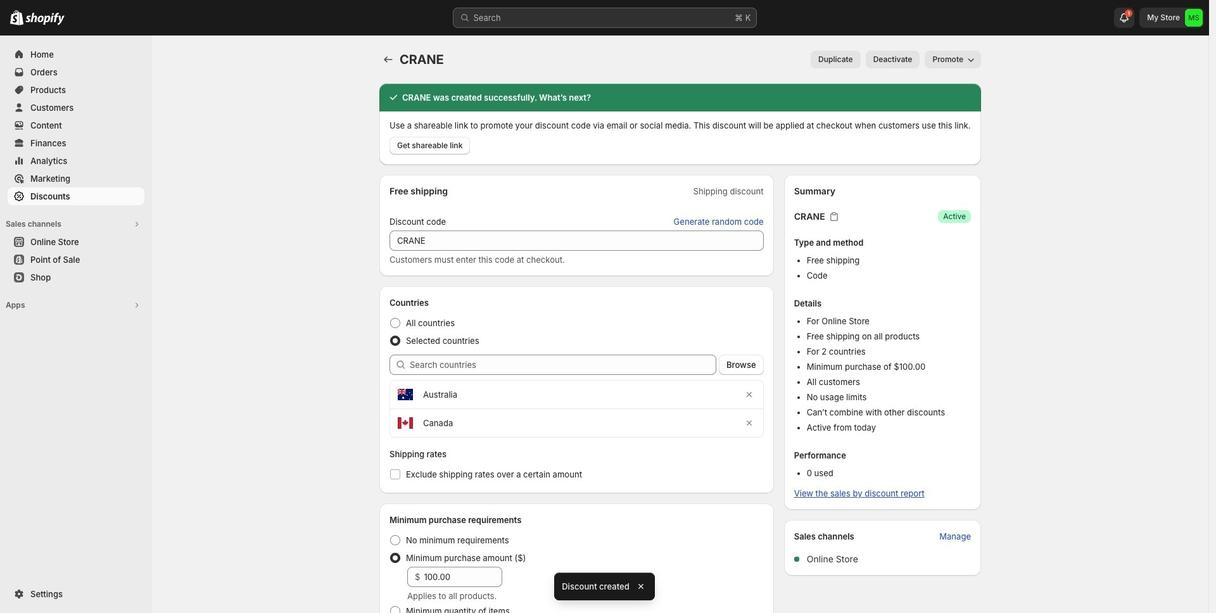Task type: describe. For each thing, give the bounding box(es) containing it.
0.00 text field
[[424, 567, 502, 587]]

Search countries text field
[[410, 355, 716, 375]]

shopify image
[[10, 10, 23, 25]]



Task type: locate. For each thing, give the bounding box(es) containing it.
my store image
[[1185, 9, 1203, 27]]

None text field
[[390, 231, 764, 251]]

shopify image
[[25, 13, 65, 25]]



